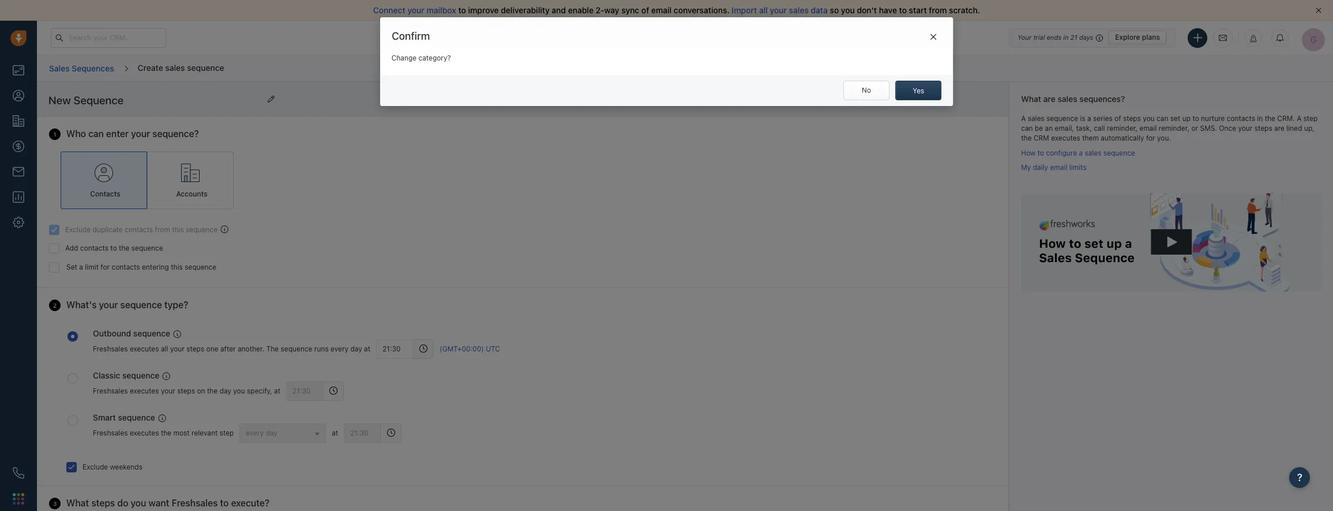 Task type: vqa. For each thing, say whether or not it's contained in the screenshot.
start
yes



Task type: describe. For each thing, give the bounding box(es) containing it.
one
[[206, 345, 218, 354]]

0 horizontal spatial for
[[101, 263, 110, 272]]

freshsales executes your steps on the day you specify, at
[[93, 387, 281, 396]]

duplicate
[[93, 226, 123, 234]]

every contact has a unique email address, so don't worry about duplication. image
[[221, 226, 229, 234]]

or
[[1192, 124, 1199, 133]]

2 horizontal spatial can
[[1157, 114, 1169, 123]]

1 vertical spatial at
[[274, 387, 281, 396]]

1 horizontal spatial at
[[332, 429, 338, 438]]

how to configure a sales sequence
[[1022, 149, 1136, 157]]

0 horizontal spatial step
[[220, 429, 234, 438]]

Search your CRM... text field
[[51, 28, 166, 48]]

explore
[[1116, 33, 1141, 42]]

steps left lined
[[1255, 124, 1273, 133]]

nurture
[[1202, 114, 1226, 123]]

who can enter your sequence?
[[66, 129, 199, 139]]

0 horizontal spatial of
[[642, 5, 650, 15]]

create
[[138, 63, 163, 73]]

every day button
[[240, 424, 326, 444]]

classic
[[93, 371, 120, 381]]

0 horizontal spatial all
[[161, 345, 168, 354]]

your right enter
[[131, 129, 150, 139]]

0 vertical spatial from
[[930, 5, 947, 15]]

freshsales for classic
[[93, 387, 128, 396]]

contacts up add contacts to the sequence
[[125, 226, 153, 234]]

them
[[1083, 134, 1099, 142]]

sequence left <span class=" ">sales reps can use this for weekly check-ins with leads and to run renewal campaigns e.g. renewing a contract</span> icon on the bottom
[[122, 371, 159, 381]]

is
[[1081, 114, 1086, 123]]

and
[[552, 5, 566, 15]]

want
[[149, 499, 169, 509]]

are inside a sales sequence is a series of steps you can set up to nurture contacts in the crm. a step can be an email, task, call reminder, email reminder, or sms. once your steps are lined up, the crm executes them automatically for you.
[[1275, 124, 1285, 133]]

days
[[1080, 33, 1094, 41]]

outbound sequence
[[93, 329, 170, 339]]

sales sequences link
[[48, 59, 115, 77]]

freshsales for smart
[[93, 429, 128, 438]]

mailbox
[[427, 5, 456, 15]]

how to configure a sales sequence link
[[1022, 149, 1136, 157]]

sales right create
[[165, 63, 185, 73]]

smart sequence
[[93, 413, 155, 423]]

set a limit for contacts entering this sequence
[[66, 263, 217, 272]]

0 vertical spatial at
[[364, 345, 371, 354]]

1 a from the left
[[1022, 114, 1026, 123]]

conversations.
[[674, 5, 730, 15]]

your inside a sales sequence is a series of steps you can set up to nurture contacts in the crm. a step can be an email, task, call reminder, email reminder, or sms. once your steps are lined up, the crm executes them automatically for you.
[[1239, 124, 1253, 133]]

executes inside a sales sequence is a series of steps you can set up to nurture contacts in the crm. a step can be an email, task, call reminder, email reminder, or sms. once your steps are lined up, the crm executes them automatically for you.
[[1052, 134, 1081, 142]]

who
[[66, 129, 86, 139]]

email,
[[1055, 124, 1075, 133]]

1 reminder, from the left
[[1108, 124, 1138, 133]]

sales inside a sales sequence is a series of steps you can set up to nurture contacts in the crm. a step can be an email, task, call reminder, email reminder, or sms. once your steps are lined up, the crm executes them automatically for you.
[[1028, 114, 1045, 123]]

exclude for exclude duplicate contacts from this sequence
[[65, 226, 91, 234]]

<span class=" ">sales reps can use this for traditional drip campaigns e.g. reengaging with cold prospects</span> image
[[173, 331, 181, 339]]

up
[[1183, 114, 1191, 123]]

sequence right create
[[187, 63, 224, 73]]

an
[[1046, 124, 1053, 133]]

sales down them
[[1085, 149, 1102, 157]]

connect
[[373, 5, 406, 15]]

steps left do
[[91, 499, 115, 509]]

way
[[605, 5, 620, 15]]

(gmt+00:00) utc link
[[440, 345, 500, 355]]

utc
[[486, 345, 500, 354]]

sequence inside a sales sequence is a series of steps you can set up to nurture contacts in the crm. a step can be an email, task, call reminder, email reminder, or sms. once your steps are lined up, the crm executes them automatically for you.
[[1047, 114, 1079, 123]]

1 vertical spatial this
[[171, 263, 183, 272]]

email inside a sales sequence is a series of steps you can set up to nurture contacts in the crm. a step can be an email, task, call reminder, email reminder, or sms. once your steps are lined up, the crm executes them automatically for you.
[[1140, 124, 1158, 133]]

<span class=" ">sales reps can use this for weekly check-ins with leads and to run renewal campaigns e.g. renewing a contract</span> image
[[162, 373, 170, 381]]

deliverability
[[501, 5, 550, 15]]

(gmt+00:00) utc
[[440, 345, 500, 354]]

executes for classic sequence
[[130, 387, 159, 396]]

2 reminder, from the left
[[1159, 124, 1190, 133]]

to left start
[[900, 5, 907, 15]]

to left execute?
[[220, 499, 229, 509]]

do
[[117, 499, 128, 509]]

0 horizontal spatial in
[[1064, 33, 1069, 41]]

change
[[392, 54, 417, 63]]

2-
[[596, 5, 605, 15]]

ends
[[1047, 33, 1062, 41]]

weekends
[[110, 463, 143, 472]]

category?
[[419, 54, 451, 63]]

limits
[[1070, 163, 1087, 172]]

0 vertical spatial all
[[760, 5, 768, 15]]

confirm
[[392, 30, 430, 42]]

sms.
[[1201, 124, 1218, 133]]

execute?
[[231, 499, 270, 509]]

0 vertical spatial this
[[172, 226, 184, 234]]

contacts
[[90, 190, 120, 199]]

sequence left <span class=" ">sales reps can use this for prospecting and account-based selling e.g. following up with event attendees</span> image
[[118, 413, 155, 423]]

sync
[[622, 5, 640, 15]]

what's your sequence type?
[[66, 300, 188, 311]]

sequence right the
[[281, 345, 313, 354]]

have
[[880, 5, 898, 15]]

0 horizontal spatial are
[[1044, 94, 1056, 104]]

you inside a sales sequence is a series of steps you can set up to nurture contacts in the crm. a step can be an email, task, call reminder, email reminder, or sms. once your steps are lined up, the crm executes them automatically for you.
[[1144, 114, 1155, 123]]

step inside a sales sequence is a series of steps you can set up to nurture contacts in the crm. a step can be an email, task, call reminder, email reminder, or sms. once your steps are lined up, the crm executes them automatically for you.
[[1304, 114, 1318, 123]]

the
[[266, 345, 279, 354]]

specify,
[[247, 387, 272, 396]]

entering
[[142, 263, 169, 272]]

yes button
[[896, 81, 942, 100]]

no button
[[844, 81, 890, 100]]

you right do
[[131, 499, 146, 509]]

to down duplicate
[[110, 244, 117, 253]]

0 horizontal spatial email
[[652, 5, 672, 15]]

sequence down the automatically
[[1104, 149, 1136, 157]]

another.
[[238, 345, 265, 354]]

day inside button
[[266, 429, 278, 438]]

limit
[[85, 263, 99, 272]]

what for what steps do you want freshsales to execute?
[[66, 499, 89, 509]]

up,
[[1305, 124, 1315, 133]]

outbound
[[93, 329, 131, 339]]

the left most
[[161, 429, 172, 438]]

daily
[[1034, 163, 1049, 172]]

contacts down add contacts to the sequence
[[112, 263, 140, 272]]

my daily email limits
[[1022, 163, 1087, 172]]

sequence left every contact has a unique email address, so don't worry about duplication. image
[[186, 226, 218, 234]]

runs
[[314, 345, 329, 354]]

sequence?
[[153, 129, 199, 139]]

to right mailbox
[[459, 5, 466, 15]]

improve
[[468, 5, 499, 15]]

sequence down the exclude duplicate contacts from this sequence
[[131, 244, 163, 253]]

no
[[862, 86, 872, 94]]

freshsales right want
[[172, 499, 218, 509]]

executes for outbound sequence
[[130, 345, 159, 354]]

your right what's
[[99, 300, 118, 311]]

the up how
[[1022, 134, 1032, 142]]

configure
[[1047, 149, 1078, 157]]

contacts inside a sales sequence is a series of steps you can set up to nurture contacts in the crm. a step can be an email, task, call reminder, email reminder, or sms. once your steps are lined up, the crm executes them automatically for you.
[[1228, 114, 1256, 123]]



Task type: locate. For each thing, give the bounding box(es) containing it.
connect your mailbox link
[[373, 5, 459, 15]]

are up an
[[1044, 94, 1056, 104]]

relevant
[[192, 429, 218, 438]]

crm.
[[1278, 114, 1296, 123]]

executes down outbound sequence
[[130, 345, 159, 354]]

plans
[[1143, 33, 1161, 42]]

freshsales down classic
[[93, 387, 128, 396]]

your trial ends in 21 days
[[1018, 33, 1094, 41]]

type?
[[164, 300, 188, 311]]

0 vertical spatial what
[[1022, 94, 1042, 104]]

what right '3'
[[66, 499, 89, 509]]

0 horizontal spatial what
[[66, 499, 89, 509]]

0 vertical spatial for
[[1147, 134, 1156, 142]]

exclude up add
[[65, 226, 91, 234]]

what's
[[66, 300, 97, 311]]

your
[[408, 5, 425, 15], [770, 5, 787, 15], [1239, 124, 1253, 133], [131, 129, 150, 139], [99, 300, 118, 311], [170, 345, 185, 354], [161, 387, 175, 396]]

every inside button
[[246, 429, 264, 438]]

1 horizontal spatial reminder,
[[1159, 124, 1190, 133]]

contacts
[[1228, 114, 1256, 123], [125, 226, 153, 234], [80, 244, 109, 253], [112, 263, 140, 272]]

how
[[1022, 149, 1036, 157]]

sales
[[789, 5, 809, 15], [165, 63, 185, 73], [1058, 94, 1078, 104], [1028, 114, 1045, 123], [1085, 149, 1102, 157]]

steps
[[1124, 114, 1142, 123], [1255, 124, 1273, 133], [187, 345, 204, 354], [177, 387, 195, 396], [91, 499, 115, 509]]

executes down <span class=" ">sales reps can use this for prospecting and account-based selling e.g. following up with event attendees</span> image
[[130, 429, 159, 438]]

your right the import
[[770, 5, 787, 15]]

you left specify,
[[233, 387, 245, 396]]

sales up be
[[1028, 114, 1045, 123]]

1 vertical spatial email
[[1140, 124, 1158, 133]]

your down <span class=" ">sales reps can use this for traditional drip campaigns e.g. reengaging with cold prospects</span> image
[[170, 345, 185, 354]]

every day
[[246, 429, 278, 438]]

data
[[811, 5, 828, 15]]

the left "crm."
[[1266, 114, 1276, 123]]

a up the limits
[[1080, 149, 1083, 157]]

0 horizontal spatial from
[[155, 226, 170, 234]]

steps up the automatically
[[1124, 114, 1142, 123]]

sequence
[[187, 63, 224, 73], [1047, 114, 1079, 123], [1104, 149, 1136, 157], [186, 226, 218, 234], [131, 244, 163, 253], [185, 263, 217, 272], [120, 300, 162, 311], [133, 329, 170, 339], [281, 345, 313, 354], [122, 371, 159, 381], [118, 413, 155, 423]]

1 horizontal spatial email
[[1051, 163, 1068, 172]]

executes down email, in the top right of the page
[[1052, 134, 1081, 142]]

2 vertical spatial at
[[332, 429, 338, 438]]

2 vertical spatial a
[[79, 263, 83, 272]]

start
[[909, 5, 927, 15]]

1 horizontal spatial can
[[1022, 124, 1034, 133]]

can
[[1157, 114, 1169, 123], [1022, 124, 1034, 133], [88, 129, 104, 139]]

2 horizontal spatial at
[[364, 345, 371, 354]]

what's new image
[[1250, 34, 1258, 42]]

exclude for exclude weekends
[[83, 463, 108, 472]]

at right every day button
[[332, 429, 338, 438]]

this
[[172, 226, 184, 234], [171, 263, 183, 272]]

day down specify,
[[266, 429, 278, 438]]

sales up email, in the top right of the page
[[1058, 94, 1078, 104]]

sequences?
[[1080, 94, 1126, 104]]

my daily email limits link
[[1022, 163, 1087, 172]]

for left you.
[[1147, 134, 1156, 142]]

of right the series
[[1115, 114, 1122, 123]]

0 horizontal spatial a
[[79, 263, 83, 272]]

phone element
[[7, 462, 30, 485]]

sequence up type?
[[185, 263, 217, 272]]

explore plans link
[[1109, 31, 1167, 44]]

steps left the on
[[177, 387, 195, 396]]

in left 21
[[1064, 33, 1069, 41]]

reminder, up the automatically
[[1108, 124, 1138, 133]]

step
[[1304, 114, 1318, 123], [220, 429, 234, 438]]

exclude weekends
[[83, 463, 143, 472]]

explore plans
[[1116, 33, 1161, 42]]

once
[[1220, 124, 1237, 133]]

all right the import
[[760, 5, 768, 15]]

contacts up once
[[1228, 114, 1256, 123]]

0 vertical spatial are
[[1044, 94, 1056, 104]]

my
[[1022, 163, 1032, 172]]

1 vertical spatial all
[[161, 345, 168, 354]]

send email image
[[1220, 33, 1228, 43]]

what for what are sales sequences?
[[1022, 94, 1042, 104]]

at right specify,
[[274, 387, 281, 396]]

None text field
[[48, 91, 262, 110]]

most
[[173, 429, 190, 438]]

1 horizontal spatial every
[[331, 345, 349, 354]]

yes
[[913, 86, 925, 95]]

1 vertical spatial are
[[1275, 124, 1285, 133]]

freshsales executes the most relevant step
[[93, 429, 234, 438]]

can left be
[[1022, 124, 1034, 133]]

sequence up email, in the top right of the page
[[1047, 114, 1079, 123]]

0 vertical spatial exclude
[[65, 226, 91, 234]]

freshsales for outbound
[[93, 345, 128, 354]]

from right start
[[930, 5, 947, 15]]

a up lined
[[1298, 114, 1302, 123]]

from
[[930, 5, 947, 15], [155, 226, 170, 234]]

close image
[[1317, 8, 1322, 13]]

scratch.
[[950, 5, 981, 15]]

0 vertical spatial email
[[652, 5, 672, 15]]

1 vertical spatial from
[[155, 226, 170, 234]]

the
[[1266, 114, 1276, 123], [1022, 134, 1032, 142], [119, 244, 130, 253], [207, 387, 218, 396], [161, 429, 172, 438]]

in left "crm."
[[1258, 114, 1264, 123]]

freshsales down 'smart'
[[93, 429, 128, 438]]

1 horizontal spatial are
[[1275, 124, 1285, 133]]

(gmt+00:00)
[[440, 345, 484, 354]]

can left 'set'
[[1157, 114, 1169, 123]]

0 vertical spatial of
[[642, 5, 650, 15]]

0 vertical spatial in
[[1064, 33, 1069, 41]]

confirm dialog
[[380, 17, 954, 106]]

enable
[[568, 5, 594, 15]]

step up up,
[[1304, 114, 1318, 123]]

add contacts to the sequence
[[65, 244, 163, 253]]

enter
[[106, 129, 129, 139]]

email right sync
[[652, 5, 672, 15]]

of
[[642, 5, 650, 15], [1115, 114, 1122, 123]]

sequences
[[72, 63, 114, 73]]

at right runs at the bottom left of the page
[[364, 345, 371, 354]]

contacts link
[[61, 152, 147, 210]]

import
[[732, 5, 757, 15]]

for inside a sales sequence is a series of steps you can set up to nurture contacts in the crm. a step can be an email, task, call reminder, email reminder, or sms. once your steps are lined up, the crm executes them automatically for you.
[[1147, 134, 1156, 142]]

for
[[1147, 134, 1156, 142], [101, 263, 110, 272]]

to right up
[[1193, 114, 1200, 123]]

task,
[[1077, 124, 1092, 133]]

a right set
[[79, 263, 83, 272]]

0 horizontal spatial reminder,
[[1108, 124, 1138, 133]]

1 horizontal spatial a
[[1080, 149, 1083, 157]]

2 horizontal spatial email
[[1140, 124, 1158, 133]]

your left mailbox
[[408, 5, 425, 15]]

2 vertical spatial day
[[266, 429, 278, 438]]

email up the automatically
[[1140, 124, 1158, 133]]

0 vertical spatial every
[[331, 345, 349, 354]]

executes down classic sequence
[[130, 387, 159, 396]]

sales sequences
[[49, 63, 114, 73]]

1 horizontal spatial of
[[1115, 114, 1122, 123]]

2
[[53, 302, 57, 309]]

exclude left weekends
[[83, 463, 108, 472]]

a up how
[[1022, 114, 1026, 123]]

1 vertical spatial of
[[1115, 114, 1122, 123]]

1 horizontal spatial from
[[930, 5, 947, 15]]

your
[[1018, 33, 1032, 41]]

you.
[[1158, 134, 1172, 142]]

freshsales down outbound at the left bottom
[[93, 345, 128, 354]]

1 vertical spatial exclude
[[83, 463, 108, 472]]

every down specify,
[[246, 429, 264, 438]]

executes for smart sequence
[[130, 429, 159, 438]]

steps left one at the bottom
[[187, 345, 204, 354]]

you right so
[[841, 5, 855, 15]]

this down accounts
[[172, 226, 184, 234]]

are down "crm."
[[1275, 124, 1285, 133]]

3
[[53, 501, 57, 508]]

1 horizontal spatial day
[[266, 429, 278, 438]]

0 horizontal spatial a
[[1022, 114, 1026, 123]]

smart
[[93, 413, 116, 423]]

email down configure
[[1051, 163, 1068, 172]]

this right entering
[[171, 263, 183, 272]]

0 horizontal spatial at
[[274, 387, 281, 396]]

sales left data
[[789, 5, 809, 15]]

sales
[[49, 63, 70, 73]]

from up entering
[[155, 226, 170, 234]]

contacts up limit
[[80, 244, 109, 253]]

1 horizontal spatial in
[[1258, 114, 1264, 123]]

0 horizontal spatial day
[[220, 387, 231, 396]]

be
[[1035, 124, 1044, 133]]

0 horizontal spatial can
[[88, 129, 104, 139]]

the right the on
[[207, 387, 218, 396]]

set
[[66, 263, 77, 272]]

freshworks switcher image
[[13, 494, 24, 505]]

0 vertical spatial day
[[351, 345, 362, 354]]

2 a from the left
[[1298, 114, 1302, 123]]

exclude
[[65, 226, 91, 234], [83, 463, 108, 472]]

crm
[[1034, 134, 1050, 142]]

a sales sequence is a series of steps you can set up to nurture contacts in the crm. a step can be an email, task, call reminder, email reminder, or sms. once your steps are lined up, the crm executes them automatically for you.
[[1022, 114, 1318, 142]]

what up be
[[1022, 94, 1042, 104]]

on
[[197, 387, 205, 396]]

<span class=" ">sales reps can use this for prospecting and account-based selling e.g. following up with event attendees</span> image
[[158, 415, 166, 423]]

in inside a sales sequence is a series of steps you can set up to nurture contacts in the crm. a step can be an email, task, call reminder, email reminder, or sms. once your steps are lined up, the crm executes them automatically for you.
[[1258, 114, 1264, 123]]

sequence up outbound sequence
[[120, 300, 162, 311]]

of inside a sales sequence is a series of steps you can set up to nurture contacts in the crm. a step can be an email, task, call reminder, email reminder, or sms. once your steps are lined up, the crm executes them automatically for you.
[[1115, 114, 1122, 123]]

1 vertical spatial in
[[1258, 114, 1264, 123]]

1 vertical spatial what
[[66, 499, 89, 509]]

to inside a sales sequence is a series of steps you can set up to nurture contacts in the crm. a step can be an email, task, call reminder, email reminder, or sms. once your steps are lined up, the crm executes them automatically for you.
[[1193, 114, 1200, 123]]

can right 'who'
[[88, 129, 104, 139]]

1 horizontal spatial for
[[1147, 134, 1156, 142]]

import all your sales data link
[[732, 5, 830, 15]]

0 horizontal spatial every
[[246, 429, 264, 438]]

for right limit
[[101, 263, 110, 272]]

automatically
[[1101, 134, 1145, 142]]

1 vertical spatial day
[[220, 387, 231, 396]]

you
[[841, 5, 855, 15], [1144, 114, 1155, 123], [233, 387, 245, 396], [131, 499, 146, 509]]

all up <span class=" ">sales reps can use this for weekly check-ins with leads and to run renewal campaigns e.g. renewing a contract</span> icon on the bottom
[[161, 345, 168, 354]]

day right the on
[[220, 387, 231, 396]]

series
[[1094, 114, 1113, 123]]

every right runs at the bottom left of the page
[[331, 345, 349, 354]]

day right runs at the bottom left of the page
[[351, 345, 362, 354]]

your right once
[[1239, 124, 1253, 133]]

1 vertical spatial step
[[220, 429, 234, 438]]

freshsales executes all your steps one after another. the sequence runs every day at
[[93, 345, 371, 354]]

2 horizontal spatial a
[[1088, 114, 1092, 123]]

1 horizontal spatial all
[[760, 5, 768, 15]]

lined
[[1287, 124, 1303, 133]]

a
[[1022, 114, 1026, 123], [1298, 114, 1302, 123]]

don't
[[857, 5, 877, 15]]

trial
[[1034, 33, 1046, 41]]

exclude duplicate contacts from this sequence
[[65, 226, 218, 234]]

a right 'is' at the top of page
[[1088, 114, 1092, 123]]

to right how
[[1038, 149, 1045, 157]]

your down <span class=" ">sales reps can use this for weekly check-ins with leads and to run renewal campaigns e.g. renewing a contract</span> icon on the bottom
[[161, 387, 175, 396]]

0 vertical spatial a
[[1088, 114, 1092, 123]]

call
[[1094, 124, 1106, 133]]

0 vertical spatial step
[[1304, 114, 1318, 123]]

accounts link
[[147, 152, 234, 210]]

21
[[1071, 33, 1078, 41]]

the down duplicate
[[119, 244, 130, 253]]

sequence left <span class=" ">sales reps can use this for traditional drip campaigns e.g. reengaging with cold prospects</span> image
[[133, 329, 170, 339]]

reminder, down 'set'
[[1159, 124, 1190, 133]]

1 horizontal spatial step
[[1304, 114, 1318, 123]]

accounts
[[176, 190, 208, 199]]

1 horizontal spatial what
[[1022, 94, 1042, 104]]

every
[[331, 345, 349, 354], [246, 429, 264, 438]]

2 horizontal spatial day
[[351, 345, 362, 354]]

2 vertical spatial email
[[1051, 163, 1068, 172]]

create sales sequence
[[138, 63, 224, 73]]

a inside a sales sequence is a series of steps you can set up to nurture contacts in the crm. a step can be an email, task, call reminder, email reminder, or sms. once your steps are lined up, the crm executes them automatically for you.
[[1088, 114, 1092, 123]]

after
[[220, 345, 236, 354]]

1 vertical spatial every
[[246, 429, 264, 438]]

1 vertical spatial for
[[101, 263, 110, 272]]

step right relevant
[[220, 429, 234, 438]]

of right sync
[[642, 5, 650, 15]]

phone image
[[13, 468, 24, 480]]

you left 'set'
[[1144, 114, 1155, 123]]

1 horizontal spatial a
[[1298, 114, 1302, 123]]

connect your mailbox to improve deliverability and enable 2-way sync of email conversations. import all your sales data so you don't have to start from scratch.
[[373, 5, 981, 15]]

1 vertical spatial a
[[1080, 149, 1083, 157]]



